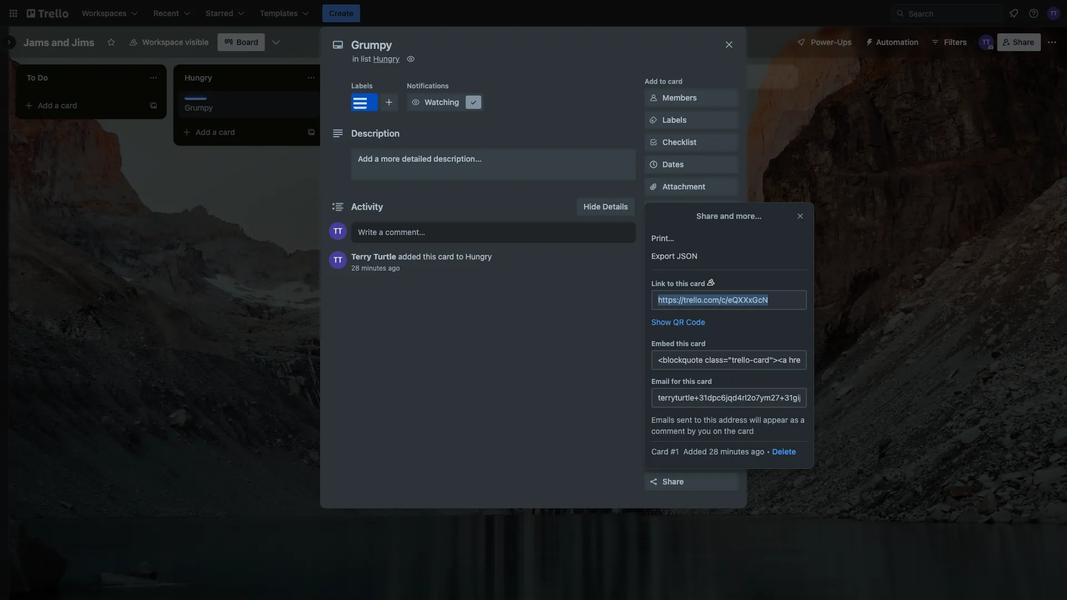 Task type: locate. For each thing, give the bounding box(es) containing it.
card #1 added 28 minutes ago • delete
[[652, 447, 796, 456]]

0 vertical spatial share
[[1013, 38, 1035, 47]]

2 horizontal spatial add a card
[[354, 101, 393, 110]]

sm image left cover
[[648, 203, 659, 215]]

appear
[[763, 416, 788, 425]]

2 horizontal spatial share
[[1013, 38, 1035, 47]]

1 vertical spatial as
[[790, 416, 799, 425]]

on
[[713, 427, 722, 436]]

1 vertical spatial minutes
[[721, 447, 749, 456]]

ago down turtle
[[388, 264, 400, 272]]

1 vertical spatial ago
[[751, 447, 765, 456]]

link
[[652, 280, 666, 287]]

2 horizontal spatial add a card button
[[336, 97, 460, 115]]

sm image left checklist
[[648, 137, 659, 148]]

this
[[423, 252, 436, 261], [676, 280, 689, 287], [676, 340, 689, 347], [683, 377, 696, 385], [704, 416, 717, 425]]

description
[[351, 128, 400, 139]]

0 horizontal spatial minutes
[[362, 264, 386, 272]]

sm image down actions on the right bottom
[[648, 382, 659, 394]]

terry turtle (terryturtle) image
[[979, 34, 994, 50]]

share button down archive link
[[645, 473, 738, 491]]

sm image for make template
[[648, 427, 659, 438]]

workspace
[[142, 38, 183, 47]]

1 vertical spatial power-
[[645, 255, 668, 263]]

1 sm image from the top
[[648, 115, 659, 126]]

0 horizontal spatial ago
[[388, 264, 400, 272]]

checklist link
[[645, 133, 738, 151]]

sm image right 'power-ups' 'button'
[[861, 33, 876, 49]]

sm image
[[648, 115, 659, 126], [648, 427, 659, 438]]

1 horizontal spatial 28
[[709, 447, 719, 456]]

28 inside terry turtle added this card to hungry 28 minutes ago
[[351, 264, 360, 272]]

jams and jims
[[23, 36, 94, 48]]

sm image for move
[[648, 382, 659, 394]]

make template
[[663, 428, 717, 437]]

0 horizontal spatial automation
[[645, 300, 683, 307]]

card
[[668, 77, 683, 85], [61, 101, 77, 110], [377, 101, 393, 110], [219, 128, 235, 137], [438, 252, 454, 261], [690, 280, 705, 287], [691, 340, 706, 347], [697, 377, 712, 385], [738, 427, 754, 436]]

create from template… image for the middle add a card button
[[307, 128, 316, 137]]

hungry
[[373, 54, 400, 63], [466, 252, 492, 261]]

show qr code
[[652, 318, 705, 327]]

ups up add power-ups
[[668, 255, 681, 263]]

share button down 0 notifications image
[[998, 33, 1041, 51]]

grumpy
[[185, 103, 213, 112]]

0 vertical spatial ago
[[388, 264, 400, 272]]

list
[[361, 54, 371, 63], [714, 72, 725, 81]]

sm image left #1
[[648, 454, 659, 465]]

1 horizontal spatial and
[[720, 212, 734, 221]]

watching
[[425, 98, 459, 107]]

labels
[[351, 82, 373, 90], [663, 115, 687, 125]]

mark as good idea button
[[645, 312, 738, 330]]

list right the in at left top
[[361, 54, 371, 63]]

automation inside "button"
[[876, 38, 919, 47]]

workspace visible button
[[122, 33, 215, 51]]

1 horizontal spatial create from template… image
[[307, 128, 316, 137]]

sm image for archive
[[648, 454, 659, 465]]

1 vertical spatial list
[[714, 72, 725, 81]]

more…
[[736, 212, 762, 221]]

0 vertical spatial automation
[[876, 38, 919, 47]]

0 horizontal spatial hungry
[[373, 54, 400, 63]]

this up you
[[704, 416, 717, 425]]

a inside emails sent to this address will appear as a comment by you on the card
[[801, 416, 805, 425]]

mark as good idea
[[663, 317, 731, 326]]

as inside button
[[683, 317, 692, 326]]

1 horizontal spatial ups
[[706, 271, 720, 280]]

2 sm image from the top
[[648, 427, 659, 438]]

ups down export json link
[[706, 271, 720, 280]]

sm image inside make template link
[[648, 427, 659, 438]]

0 vertical spatial create from template… image
[[149, 101, 158, 110]]

automation
[[876, 38, 919, 47], [645, 300, 683, 307]]

labels up checklist
[[663, 115, 687, 125]]

and for share
[[720, 212, 734, 221]]

add button
[[663, 339, 704, 348]]

this right for
[[683, 377, 696, 385]]

sm image inside archive link
[[648, 454, 659, 465]]

to down write a comment text field
[[456, 252, 464, 261]]

ago left • at bottom
[[751, 447, 765, 456]]

sm image down notifications
[[410, 97, 421, 108]]

2 horizontal spatial ups
[[837, 38, 852, 47]]

and left more… on the right of page
[[720, 212, 734, 221]]

cover
[[663, 204, 684, 213]]

1 vertical spatial create from template… image
[[307, 128, 316, 137]]

0 horizontal spatial add a card button
[[20, 97, 145, 115]]

1 horizontal spatial automation
[[876, 38, 919, 47]]

Write a comment text field
[[351, 222, 636, 242]]

json
[[677, 252, 698, 261]]

and
[[51, 36, 69, 48], [720, 212, 734, 221]]

checklist
[[663, 138, 697, 147]]

terry turtle (terryturtle) image
[[1047, 7, 1061, 20], [329, 222, 347, 240], [329, 251, 347, 269]]

add inside button
[[667, 72, 682, 81]]

sm image inside move 'link'
[[648, 382, 659, 394]]

1 horizontal spatial add a card button
[[178, 123, 302, 141]]

0 horizontal spatial add a card
[[38, 101, 77, 110]]

0 horizontal spatial list
[[361, 54, 371, 63]]

0 horizontal spatial ups
[[668, 255, 681, 263]]

0 vertical spatial ups
[[837, 38, 852, 47]]

0 horizontal spatial create from template… image
[[149, 101, 158, 110]]

share button
[[998, 33, 1041, 51], [645, 473, 738, 491]]

1 horizontal spatial add a card
[[196, 128, 235, 137]]

0 horizontal spatial share
[[663, 477, 684, 486]]

power-
[[811, 38, 837, 47], [645, 255, 668, 263], [679, 271, 706, 280]]

1 horizontal spatial as
[[790, 416, 799, 425]]

open information menu image
[[1029, 8, 1040, 19]]

labels down the in at left top
[[351, 82, 373, 90]]

sm image down add to card
[[648, 92, 659, 103]]

move
[[663, 383, 682, 393]]

1 horizontal spatial ago
[[751, 447, 765, 456]]

1 horizontal spatial minutes
[[721, 447, 749, 456]]

visible
[[185, 38, 209, 47]]

Board name text field
[[18, 33, 100, 51]]

minutes down the
[[721, 447, 749, 456]]

share left show menu icon
[[1013, 38, 1035, 47]]

0 horizontal spatial share button
[[645, 473, 738, 491]]

hungry link
[[373, 54, 400, 63]]

to up template
[[695, 416, 702, 425]]

card
[[652, 447, 669, 456]]

email
[[652, 377, 670, 385]]

turtle
[[373, 252, 396, 261]]

0 vertical spatial 28
[[351, 264, 360, 272]]

dates
[[663, 160, 684, 169]]

share and more…
[[697, 212, 762, 221]]

0 horizontal spatial as
[[683, 317, 692, 326]]

create from template… image
[[465, 101, 474, 110]]

1 vertical spatial sm image
[[648, 427, 659, 438]]

customize views image
[[271, 37, 282, 48]]

0 horizontal spatial power-ups
[[645, 255, 681, 263]]

make template link
[[645, 424, 738, 441]]

28
[[351, 264, 360, 272], [709, 447, 719, 456]]

sm image down add to card
[[648, 115, 659, 126]]

1 horizontal spatial share
[[697, 212, 718, 221]]

#1
[[671, 447, 679, 456]]

Embed this card text field
[[652, 350, 807, 370]]

this right 'link'
[[676, 280, 689, 287]]

28 right added
[[709, 447, 719, 456]]

1 horizontal spatial list
[[714, 72, 725, 81]]

None text field
[[346, 34, 713, 54]]

added
[[398, 252, 421, 261]]

and inside text box
[[51, 36, 69, 48]]

more
[[381, 154, 400, 163]]

2 vertical spatial terry turtle (terryturtle) image
[[329, 251, 347, 269]]

and left jims
[[51, 36, 69, 48]]

sm image inside labels "link"
[[648, 115, 659, 126]]

to up 'members'
[[660, 77, 666, 85]]

1 horizontal spatial share button
[[998, 33, 1041, 51]]

0 horizontal spatial 28
[[351, 264, 360, 272]]

sm image for copy
[[648, 405, 659, 416]]

members link
[[645, 89, 738, 107]]

create from template… image
[[149, 101, 158, 110], [307, 128, 316, 137]]

0 vertical spatial sm image
[[648, 115, 659, 126]]

0 vertical spatial minutes
[[362, 264, 386, 272]]

1 vertical spatial ups
[[668, 255, 681, 263]]

color: blue, title: none image up the grumpy
[[185, 96, 207, 100]]

1 horizontal spatial hungry
[[466, 252, 492, 261]]

as inside emails sent to this address will appear as a comment by you on the card
[[790, 416, 799, 425]]

sm image
[[861, 33, 876, 49], [405, 53, 416, 64], [648, 92, 659, 103], [410, 97, 421, 108], [468, 97, 479, 108], [648, 137, 659, 148], [648, 203, 659, 215], [648, 382, 659, 394], [648, 405, 659, 416], [648, 454, 659, 465]]

another
[[684, 72, 712, 81]]

0 horizontal spatial and
[[51, 36, 69, 48]]

1 vertical spatial and
[[720, 212, 734, 221]]

add power-ups link
[[645, 267, 738, 285]]

0 vertical spatial and
[[51, 36, 69, 48]]

1 vertical spatial labels
[[663, 115, 687, 125]]

switch to… image
[[8, 8, 19, 19]]

ago
[[388, 264, 400, 272], [751, 447, 765, 456]]

description…
[[434, 154, 482, 163]]

hungry right the in at left top
[[373, 54, 400, 63]]

notifications
[[407, 82, 449, 90]]

1 horizontal spatial labels
[[663, 115, 687, 125]]

filters button
[[928, 33, 971, 51]]

jams
[[23, 36, 49, 48]]

0 notifications image
[[1007, 7, 1021, 20]]

sm image inside members link
[[648, 92, 659, 103]]

1 vertical spatial 28
[[709, 447, 719, 456]]

minutes down turtle
[[362, 264, 386, 272]]

sm image for checklist
[[648, 137, 659, 148]]

members
[[663, 93, 697, 102]]

sm image for members
[[648, 92, 659, 103]]

move link
[[645, 379, 738, 397]]

sm image inside checklist link
[[648, 137, 659, 148]]

1 vertical spatial power-ups
[[645, 255, 681, 263]]

this right added on the top left
[[423, 252, 436, 261]]

ago inside terry turtle added this card to hungry 28 minutes ago
[[388, 264, 400, 272]]

0 vertical spatial power-ups
[[811, 38, 852, 47]]

export
[[652, 252, 675, 261]]

1 vertical spatial hungry
[[466, 252, 492, 261]]

2 vertical spatial power-
[[679, 271, 706, 280]]

share down archive
[[663, 477, 684, 486]]

sm image inside automation "button"
[[861, 33, 876, 49]]

•
[[767, 447, 770, 456]]

0 vertical spatial as
[[683, 317, 692, 326]]

print…
[[652, 234, 675, 243]]

automation up show
[[645, 300, 683, 307]]

sm image inside copy link
[[648, 405, 659, 416]]

sm image left copy
[[648, 405, 659, 416]]

board
[[237, 38, 258, 47]]

list right another at right top
[[714, 72, 725, 81]]

color: blue, title: none image
[[351, 93, 378, 111], [185, 96, 207, 100]]

0 vertical spatial power-
[[811, 38, 837, 47]]

sm image for automation
[[861, 33, 876, 49]]

details
[[603, 202, 628, 211]]

28 down "terry"
[[351, 264, 360, 272]]

1 horizontal spatial power-ups
[[811, 38, 852, 47]]

share
[[1013, 38, 1035, 47], [697, 212, 718, 221], [663, 477, 684, 486]]

automation down search icon
[[876, 38, 919, 47]]

0 horizontal spatial labels
[[351, 82, 373, 90]]

custom fields
[[663, 227, 715, 236]]

color: blue, title: none image up the 'description'
[[351, 93, 378, 111]]

hungry down write a comment text field
[[466, 252, 492, 261]]

share up fields
[[697, 212, 718, 221]]

create from template… image for add a card button to the left
[[149, 101, 158, 110]]

a
[[55, 101, 59, 110], [370, 101, 375, 110], [212, 128, 217, 137], [375, 154, 379, 163], [801, 416, 805, 425]]

ups left automation "button"
[[837, 38, 852, 47]]

sm image down 'emails'
[[648, 427, 659, 438]]

create
[[329, 9, 354, 18]]

show
[[652, 318, 671, 327]]

2 horizontal spatial power-
[[811, 38, 837, 47]]

dates button
[[645, 156, 738, 173]]



Task type: vqa. For each thing, say whether or not it's contained in the screenshot.
middle Share
yes



Task type: describe. For each thing, give the bounding box(es) containing it.
export json
[[652, 252, 698, 261]]

actions
[[645, 367, 670, 375]]

labels link
[[645, 111, 738, 129]]

address
[[719, 416, 748, 425]]

0 vertical spatial terry turtle (terryturtle) image
[[1047, 7, 1061, 20]]

cover link
[[645, 200, 738, 218]]

power-ups inside 'button'
[[811, 38, 852, 47]]

fields
[[693, 227, 715, 236]]

good
[[694, 317, 713, 326]]

button
[[679, 339, 704, 348]]

embed this card
[[652, 340, 706, 347]]

export json link
[[645, 247, 814, 265]]

add a more detailed description…
[[358, 154, 482, 163]]

for
[[671, 377, 681, 385]]

mark
[[663, 317, 681, 326]]

primary element
[[0, 0, 1067, 27]]

hide details link
[[577, 198, 635, 216]]

detailed
[[402, 154, 432, 163]]

archive
[[663, 455, 690, 464]]

by
[[687, 427, 696, 436]]

power- inside 'button'
[[811, 38, 837, 47]]

add another list button
[[647, 64, 798, 89]]

Search field
[[905, 5, 1002, 22]]

power-ups button
[[789, 33, 859, 51]]

link to this card
[[652, 280, 705, 287]]

watching button
[[407, 93, 484, 111]]

added
[[684, 447, 707, 456]]

copy link
[[645, 401, 738, 419]]

board link
[[218, 33, 265, 51]]

close popover image
[[796, 212, 805, 221]]

copy
[[663, 406, 682, 415]]

attachment
[[663, 182, 706, 191]]

custom
[[663, 227, 691, 236]]

show qr code link
[[652, 317, 705, 328]]

0 vertical spatial list
[[361, 54, 371, 63]]

workspace visible
[[142, 38, 209, 47]]

add another list
[[667, 72, 725, 81]]

jims
[[72, 36, 94, 48]]

idea
[[715, 317, 731, 326]]

this inside terry turtle added this card to hungry 28 minutes ago
[[423, 252, 436, 261]]

sm image right hungry link
[[405, 53, 416, 64]]

attachment button
[[645, 178, 738, 196]]

Link to this card text field
[[652, 290, 807, 310]]

add to card
[[645, 77, 683, 85]]

1 vertical spatial automation
[[645, 300, 683, 307]]

card inside terry turtle added this card to hungry 28 minutes ago
[[438, 252, 454, 261]]

activity
[[351, 202, 383, 212]]

automation button
[[861, 33, 926, 51]]

will
[[750, 416, 761, 425]]

0 horizontal spatial color: blue, title: none image
[[185, 96, 207, 100]]

show menu image
[[1047, 37, 1058, 48]]

minutes inside terry turtle added this card to hungry 28 minutes ago
[[362, 264, 386, 272]]

template
[[684, 428, 717, 437]]

card inside emails sent to this address will appear as a comment by you on the card
[[738, 427, 754, 436]]

this inside emails sent to this address will appear as a comment by you on the card
[[704, 416, 717, 425]]

sm image for watching
[[410, 97, 421, 108]]

print… link
[[645, 230, 814, 247]]

28 minutes ago link
[[351, 264, 400, 272]]

hungry inside terry turtle added this card to hungry 28 minutes ago
[[466, 252, 492, 261]]

0 vertical spatial share button
[[998, 33, 1041, 51]]

1 vertical spatial share
[[697, 212, 718, 221]]

comment
[[652, 427, 685, 436]]

Email for this card text field
[[652, 388, 807, 408]]

sm image right watching at the top of the page
[[468, 97, 479, 108]]

1 horizontal spatial power-
[[679, 271, 706, 280]]

2 vertical spatial ups
[[706, 271, 720, 280]]

1 vertical spatial share button
[[645, 473, 738, 491]]

1 vertical spatial terry turtle (terryturtle) image
[[329, 222, 347, 240]]

hide
[[584, 202, 601, 211]]

0 horizontal spatial power-
[[645, 255, 668, 263]]

you
[[698, 427, 711, 436]]

1 horizontal spatial color: blue, title: none image
[[351, 93, 378, 111]]

to right 'link'
[[667, 280, 674, 287]]

in list hungry
[[352, 54, 400, 63]]

search image
[[896, 9, 905, 18]]

sm image inside cover link
[[648, 203, 659, 215]]

qr
[[673, 318, 684, 327]]

sm image for labels
[[648, 115, 659, 126]]

this right embed
[[676, 340, 689, 347]]

custom fields button
[[645, 226, 738, 237]]

create button
[[322, 4, 360, 22]]

sent
[[677, 416, 692, 425]]

archive link
[[645, 451, 738, 469]]

to inside terry turtle added this card to hungry 28 minutes ago
[[456, 252, 464, 261]]

0 vertical spatial hungry
[[373, 54, 400, 63]]

star or unstar board image
[[107, 38, 116, 47]]

2 vertical spatial share
[[663, 477, 684, 486]]

make
[[663, 428, 682, 437]]

delete
[[773, 447, 796, 456]]

code
[[686, 318, 705, 327]]

emails
[[652, 416, 675, 425]]

add a more detailed description… link
[[351, 149, 636, 180]]

terry
[[351, 252, 372, 261]]

ups inside 'button'
[[837, 38, 852, 47]]

embed
[[652, 340, 675, 347]]

list inside button
[[714, 72, 725, 81]]

the
[[724, 427, 736, 436]]

0 vertical spatial labels
[[351, 82, 373, 90]]

and for jams
[[51, 36, 69, 48]]

to inside emails sent to this address will appear as a comment by you on the card
[[695, 416, 702, 425]]

filters
[[944, 38, 967, 47]]

labels inside labels "link"
[[663, 115, 687, 125]]

hide details
[[584, 202, 628, 211]]

add inside button
[[663, 339, 677, 348]]



